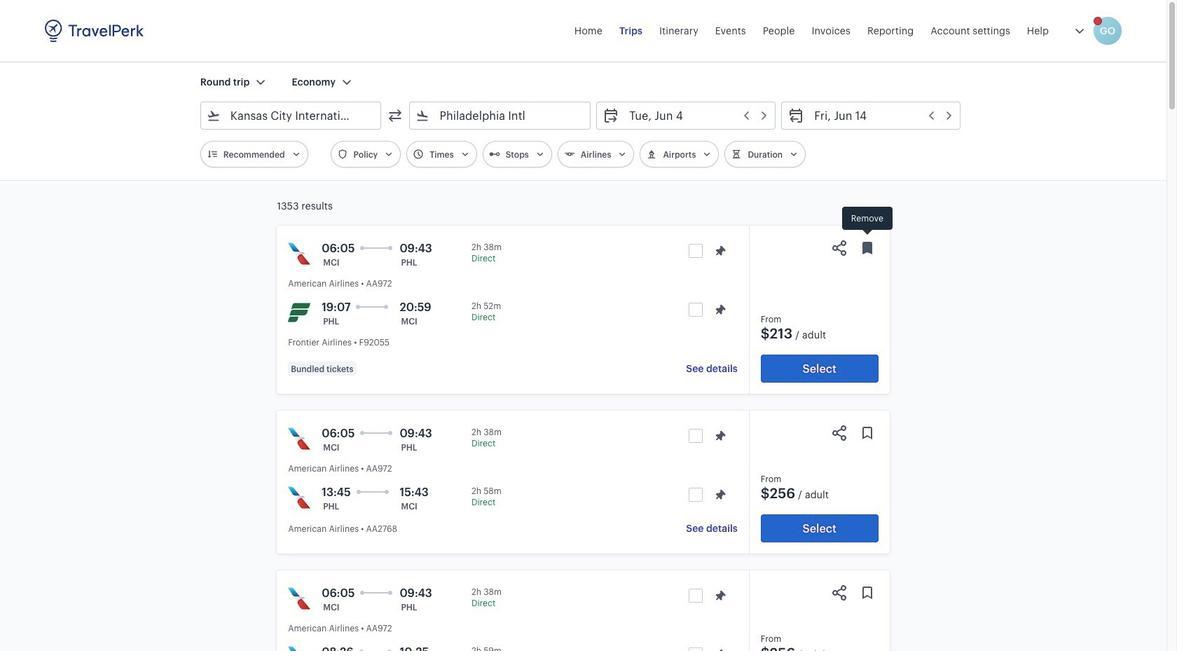 Task type: vqa. For each thing, say whether or not it's contained in the screenshot.
Add first traveler Search Field
no



Task type: describe. For each thing, give the bounding box(es) containing it.
1 american airlines image from the top
[[288, 243, 311, 265]]

frontier airlines image
[[288, 301, 311, 324]]

Depart field
[[620, 104, 770, 127]]

Return field
[[805, 104, 955, 127]]



Task type: locate. For each thing, give the bounding box(es) containing it.
To search field
[[430, 104, 572, 127]]

From search field
[[221, 104, 363, 127]]

american airlines image
[[288, 243, 311, 265], [288, 428, 311, 450], [288, 587, 311, 610], [288, 646, 311, 651]]

4 american airlines image from the top
[[288, 646, 311, 651]]

2 american airlines image from the top
[[288, 428, 311, 450]]

american airlines image
[[288, 487, 311, 509]]

tooltip
[[843, 207, 893, 237]]

3 american airlines image from the top
[[288, 587, 311, 610]]



